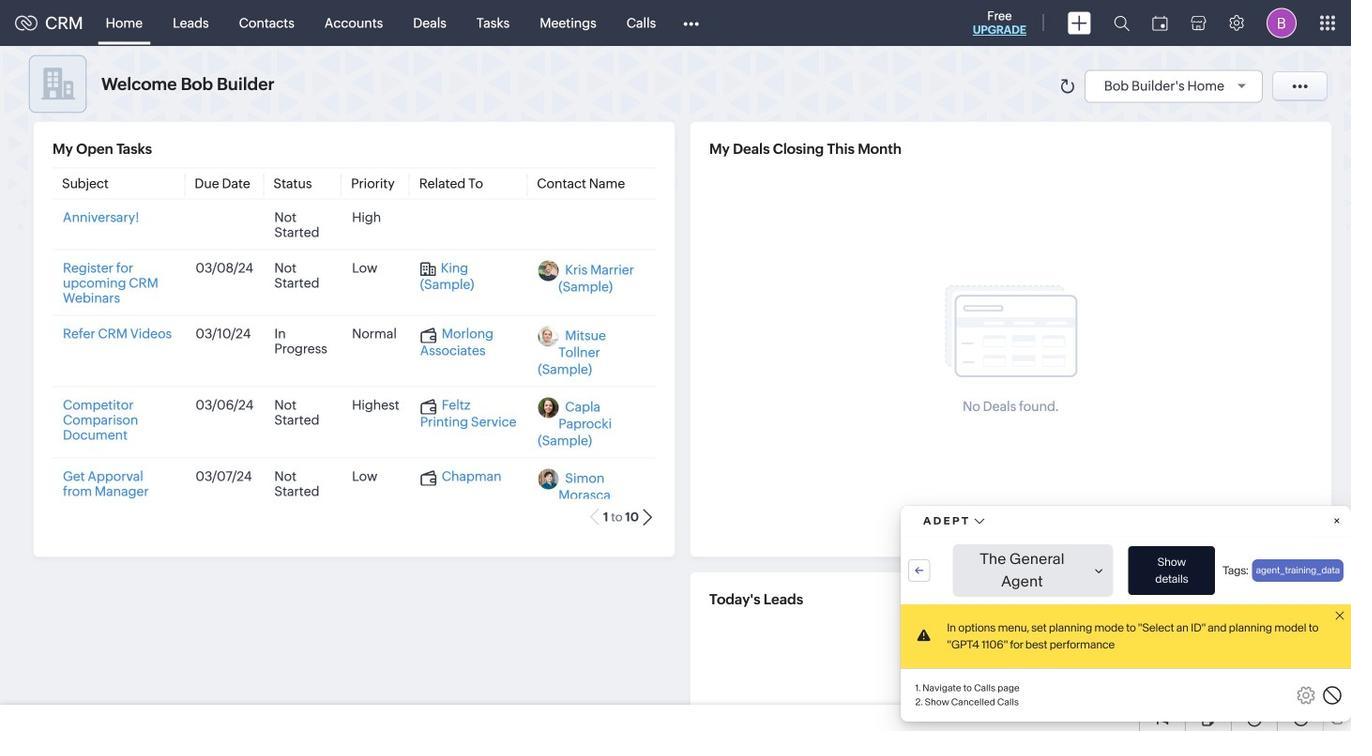 Task type: describe. For each thing, give the bounding box(es) containing it.
none field 'size'
[[1022, 55, 1095, 86]]

calendar image
[[1152, 15, 1168, 30]]

Other Modules field
[[671, 8, 712, 38]]

create menu element
[[1057, 0, 1103, 46]]

profile element
[[1256, 0, 1308, 46]]

size image
[[1040, 63, 1055, 80]]



Task type: locate. For each thing, give the bounding box(es) containing it.
Search text field
[[33, 177, 282, 207]]

profile image
[[1267, 8, 1297, 38]]

create menu image
[[1068, 12, 1091, 34]]

search element
[[1103, 0, 1141, 46]]

navigation
[[1259, 102, 1323, 130]]

search image
[[1114, 15, 1130, 31]]

logo image
[[15, 15, 38, 30]]

None field
[[81, 55, 165, 87], [1022, 55, 1095, 86], [1048, 103, 1197, 129], [81, 55, 165, 87], [1048, 103, 1197, 129]]



